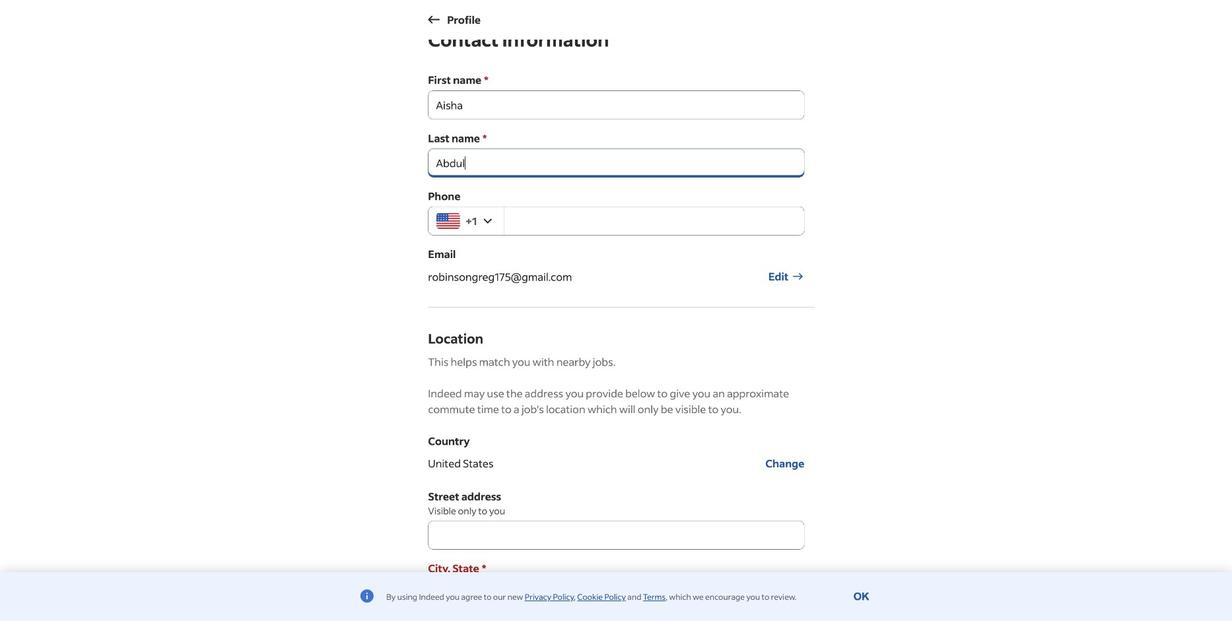 Task type: describe. For each thing, give the bounding box(es) containing it.
Type phone number telephone field
[[504, 207, 805, 236]]



Task type: vqa. For each thing, say whether or not it's contained in the screenshot.
Add work experience
no



Task type: locate. For each thing, give the bounding box(es) containing it.
None field
[[428, 90, 805, 120], [428, 149, 805, 178], [428, 521, 805, 550], [428, 90, 805, 120], [428, 149, 805, 178], [428, 521, 805, 550]]

contact information element
[[428, 28, 816, 622]]



